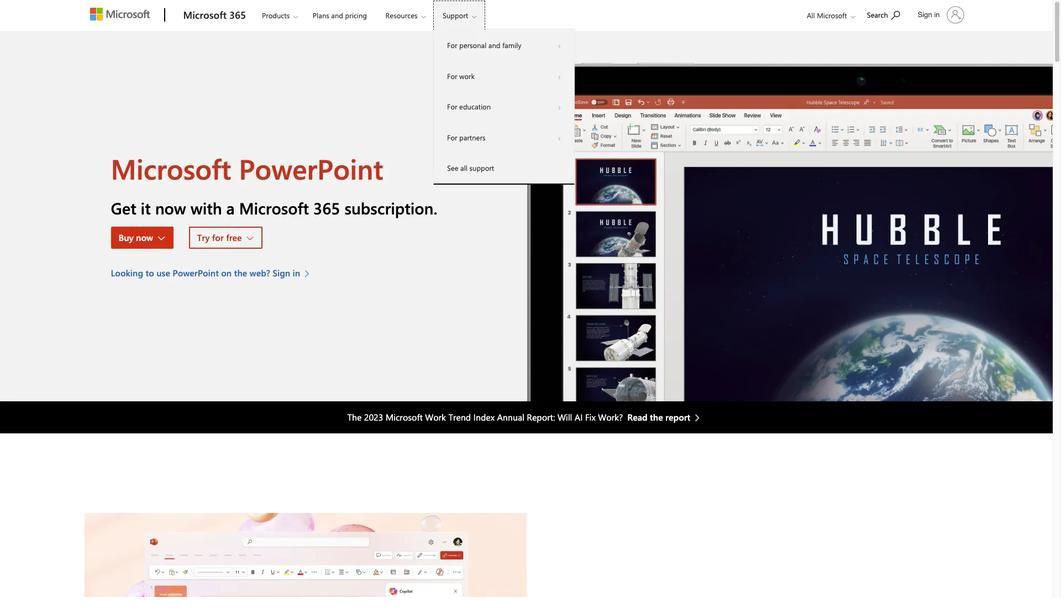 Task type: describe. For each thing, give the bounding box(es) containing it.
web?
[[250, 267, 270, 279]]

microsoft 365 link
[[178, 1, 252, 30]]

for education
[[447, 102, 491, 111]]

now inside dropdown button
[[136, 232, 153, 243]]

1 horizontal spatial 365
[[314, 198, 340, 219]]

search
[[867, 10, 889, 19]]

for personal and family button
[[434, 30, 575, 61]]

a
[[226, 198, 235, 219]]

all
[[461, 163, 468, 173]]

free
[[226, 232, 242, 243]]

sign in
[[918, 11, 940, 19]]

fix
[[585, 411, 596, 423]]

annual
[[497, 411, 525, 423]]

microsoft powerpoint
[[111, 150, 383, 187]]

buy now button
[[111, 227, 174, 249]]

all
[[807, 11, 815, 20]]

the
[[348, 411, 362, 423]]

for for for personal and family
[[447, 40, 458, 50]]

1 vertical spatial the
[[650, 411, 663, 423]]

get it now with a microsoft 365 subscription.
[[111, 198, 438, 219]]

search button
[[862, 2, 905, 27]]

1 vertical spatial in
[[293, 267, 300, 279]]

1 vertical spatial powerpoint
[[173, 267, 219, 279]]

for for for partners
[[447, 132, 458, 142]]

subscription.
[[345, 198, 438, 219]]

resources
[[386, 11, 418, 20]]

microsoft image
[[90, 8, 150, 20]]

microsoft 365
[[183, 8, 246, 22]]

0 vertical spatial the
[[234, 267, 247, 279]]

try for free
[[197, 232, 242, 243]]

for work
[[447, 71, 475, 80]]

partners
[[460, 132, 486, 142]]

try for free button
[[189, 227, 262, 249]]

for personal and family
[[447, 40, 522, 50]]

sign in link
[[912, 2, 969, 28]]

0 vertical spatial now
[[155, 198, 186, 219]]

for for for education
[[447, 102, 458, 111]]

all microsoft
[[807, 11, 848, 20]]

1 vertical spatial sign
[[273, 267, 290, 279]]

report:
[[527, 411, 555, 423]]

see all support link
[[434, 153, 575, 183]]

the 2023 microsoft work trend index annual report: will ai fix work? read the report
[[348, 411, 691, 423]]

ai
[[575, 411, 583, 423]]

work
[[460, 71, 475, 80]]

and inside for personal and family "dropdown button"
[[489, 40, 501, 50]]

family
[[503, 40, 522, 50]]

see all support
[[447, 163, 494, 173]]

get
[[111, 198, 136, 219]]

support button
[[434, 1, 486, 30]]

index
[[474, 411, 495, 423]]

for work button
[[434, 61, 575, 91]]

for
[[212, 232, 224, 243]]

will
[[558, 411, 573, 423]]

all microsoft button
[[798, 1, 861, 30]]



Task type: vqa. For each thing, say whether or not it's contained in the screenshot.
bottom How
no



Task type: locate. For each thing, give the bounding box(es) containing it.
plans and pricing link
[[308, 1, 372, 27]]

0 horizontal spatial in
[[293, 267, 300, 279]]

in
[[935, 11, 940, 19], [293, 267, 300, 279]]

2 for from the top
[[447, 71, 458, 80]]

for partners button
[[434, 122, 575, 153]]

1 horizontal spatial now
[[155, 198, 186, 219]]

and right plans at the left
[[331, 11, 343, 20]]

education
[[460, 102, 491, 111]]

the right on
[[234, 267, 247, 279]]

and inside plans and pricing link
[[331, 11, 343, 20]]

for
[[447, 40, 458, 50], [447, 71, 458, 80], [447, 102, 458, 111], [447, 132, 458, 142]]

1 vertical spatial and
[[489, 40, 501, 50]]

for left education
[[447, 102, 458, 111]]

read
[[628, 411, 648, 423]]

see
[[447, 163, 459, 173]]

plans and pricing
[[313, 11, 367, 20]]

use
[[157, 267, 170, 279]]

powerpoint
[[239, 150, 383, 187], [173, 267, 219, 279]]

support
[[470, 163, 494, 173]]

sign right the search search box
[[918, 11, 933, 19]]

now
[[155, 198, 186, 219], [136, 232, 153, 243]]

for left work
[[447, 71, 458, 80]]

1 vertical spatial 365
[[314, 198, 340, 219]]

pricing
[[345, 11, 367, 20]]

1 for from the top
[[447, 40, 458, 50]]

0 horizontal spatial 365
[[229, 8, 246, 22]]

0 horizontal spatial the
[[234, 267, 247, 279]]

for left personal
[[447, 40, 458, 50]]

1 horizontal spatial the
[[650, 411, 663, 423]]

for for for work
[[447, 71, 458, 80]]

read the report link
[[628, 411, 706, 424]]

products button
[[253, 1, 307, 30]]

resources button
[[376, 1, 435, 30]]

microsoft
[[183, 8, 227, 22], [817, 11, 848, 20], [111, 150, 231, 187], [239, 198, 309, 219], [386, 411, 423, 423]]

for education button
[[434, 91, 575, 122]]

0 vertical spatial sign
[[918, 11, 933, 19]]

4 for from the top
[[447, 132, 458, 142]]

buy
[[119, 232, 134, 243]]

1 horizontal spatial powerpoint
[[239, 150, 383, 187]]

0 horizontal spatial sign
[[273, 267, 290, 279]]

0 horizontal spatial now
[[136, 232, 153, 243]]

powerpoint up "get it now with a microsoft 365 subscription."
[[239, 150, 383, 187]]

looking
[[111, 267, 143, 279]]

0 vertical spatial in
[[935, 11, 940, 19]]

and left family
[[489, 40, 501, 50]]

buy now
[[119, 232, 153, 243]]

0 vertical spatial powerpoint
[[239, 150, 383, 187]]

sign
[[918, 11, 933, 19], [273, 267, 290, 279]]

products
[[262, 11, 290, 20]]

for left partners
[[447, 132, 458, 142]]

powerpoint left on
[[173, 267, 219, 279]]

on
[[221, 267, 232, 279]]

365
[[229, 8, 246, 22], [314, 198, 340, 219]]

plans
[[313, 11, 329, 20]]

work?
[[598, 411, 623, 423]]

support
[[443, 11, 468, 20]]

365 inside microsoft 365 link
[[229, 8, 246, 22]]

try
[[197, 232, 210, 243]]

1 horizontal spatial and
[[489, 40, 501, 50]]

it
[[141, 198, 151, 219]]

0 horizontal spatial and
[[331, 11, 343, 20]]

device screen showing a presentation open in powerpoint image
[[527, 31, 1053, 401]]

now right buy
[[136, 232, 153, 243]]

the right read
[[650, 411, 663, 423]]

3 for from the top
[[447, 102, 458, 111]]

in right the search search box
[[935, 11, 940, 19]]

2023
[[364, 411, 383, 423]]

with
[[191, 198, 222, 219]]

looking to use powerpoint on the web? sign in
[[111, 267, 300, 279]]

now right the it
[[155, 198, 186, 219]]

0 horizontal spatial powerpoint
[[173, 267, 219, 279]]

the
[[234, 267, 247, 279], [650, 411, 663, 423]]

work
[[425, 411, 446, 423]]

in right web?
[[293, 267, 300, 279]]

for inside "dropdown button"
[[447, 40, 458, 50]]

trend
[[449, 411, 471, 423]]

microsoft inside all microsoft dropdown button
[[817, 11, 848, 20]]

for partners
[[447, 132, 486, 142]]

1 horizontal spatial in
[[935, 11, 940, 19]]

and
[[331, 11, 343, 20], [489, 40, 501, 50]]

sign right web?
[[273, 267, 290, 279]]

Search search field
[[862, 2, 912, 27]]

report
[[666, 411, 691, 423]]

personal
[[460, 40, 487, 50]]

to
[[146, 267, 154, 279]]

microsoft inside microsoft 365 link
[[183, 8, 227, 22]]

1 horizontal spatial sign
[[918, 11, 933, 19]]

1 vertical spatial now
[[136, 232, 153, 243]]

0 vertical spatial and
[[331, 11, 343, 20]]

looking to use powerpoint on the web? sign in link
[[111, 267, 315, 280]]

0 vertical spatial 365
[[229, 8, 246, 22]]



